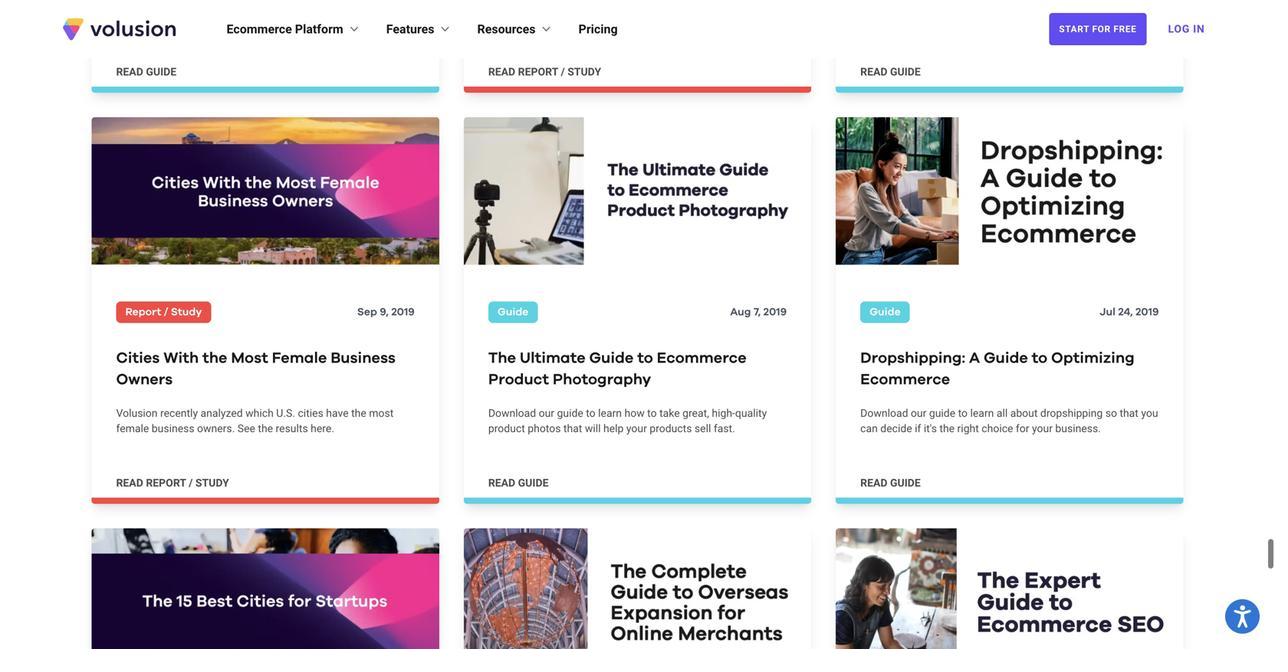 Task type: locate. For each thing, give the bounding box(es) containing it.
1 horizontal spatial learn
[[971, 407, 994, 420]]

2019 right 24,
[[1136, 307, 1159, 318]]

aug 7, 2019
[[731, 307, 787, 318]]

report inside "link"
[[518, 65, 558, 78]]

2019 right 7,
[[764, 307, 787, 318]]

0 horizontal spatial our
[[539, 407, 555, 420]]

to inside 'the ultimate guide to ecommerce product photography'
[[638, 351, 653, 366]]

log in link
[[1159, 12, 1215, 46]]

ecommerce left platform
[[227, 22, 292, 36]]

optimizing
[[1052, 351, 1135, 366]]

guide inside 'download our guide to learn all about dropshipping so that you can decide if it's the right choice for your business.'
[[930, 407, 956, 420]]

0 horizontal spatial read guide link
[[92, 0, 439, 93]]

1 vertical spatial ecommerce
[[657, 351, 747, 366]]

0 vertical spatial ecommerce
[[227, 22, 292, 36]]

that
[[1120, 407, 1139, 420], [564, 423, 583, 435]]

the 15 best cities for startups image
[[92, 529, 439, 650]]

ecommerce up great,
[[657, 351, 747, 366]]

1 horizontal spatial our
[[911, 407, 927, 420]]

guide inside download our guide to learn how to take great, high-quality product photos that will help your products sell fast.
[[557, 407, 584, 420]]

to up photography
[[638, 351, 653, 366]]

0 horizontal spatial learn
[[598, 407, 622, 420]]

2 learn from the left
[[971, 407, 994, 420]]

read
[[116, 65, 143, 78], [488, 65, 516, 78], [861, 65, 888, 78], [116, 477, 143, 490], [488, 477, 516, 490], [861, 477, 888, 490]]

great,
[[683, 407, 709, 420]]

1 2019 from the left
[[391, 307, 415, 318]]

results
[[276, 423, 308, 435]]

that inside 'download our guide to learn all about dropshipping so that you can decide if it's the right choice for your business.'
[[1120, 407, 1139, 420]]

1 horizontal spatial your
[[1032, 423, 1053, 435]]

your right for
[[1032, 423, 1053, 435]]

the ultimate guide to ecommerce product photography image
[[464, 117, 812, 265]]

1 vertical spatial read report / study button
[[116, 476, 229, 491]]

0 horizontal spatial report
[[146, 477, 186, 490]]

1 horizontal spatial /
[[189, 477, 193, 490]]

read guide
[[116, 65, 177, 78], [861, 65, 921, 78], [488, 477, 549, 490], [861, 477, 921, 490]]

study inside "link"
[[568, 65, 601, 78]]

0 horizontal spatial your
[[627, 423, 647, 435]]

/ inside "link"
[[561, 65, 565, 78]]

3 2019 from the left
[[1136, 307, 1159, 318]]

1 learn from the left
[[598, 407, 622, 420]]

learn inside 'download our guide to learn all about dropshipping so that you can decide if it's the right choice for your business.'
[[971, 407, 994, 420]]

to left 'optimizing'
[[1032, 351, 1048, 366]]

photos
[[528, 423, 561, 435]]

our
[[539, 407, 555, 420], [911, 407, 927, 420]]

resources
[[478, 22, 536, 36]]

female
[[272, 351, 327, 366]]

0 horizontal spatial read report / study
[[116, 477, 229, 490]]

study down pricing
[[568, 65, 601, 78]]

study
[[568, 65, 601, 78], [195, 477, 229, 490]]

ecommerce
[[227, 22, 292, 36], [657, 351, 747, 366], [861, 373, 951, 388]]

2 our from the left
[[911, 407, 927, 420]]

download up 'product'
[[488, 407, 536, 420]]

1 vertical spatial report
[[146, 477, 186, 490]]

start for free
[[1060, 24, 1137, 35]]

download inside download our guide to learn how to take great, high-quality product photos that will help your products sell fast.
[[488, 407, 536, 420]]

guide right a
[[984, 351, 1029, 366]]

learn
[[598, 407, 622, 420], [971, 407, 994, 420]]

fast.
[[714, 423, 735, 435]]

1 your from the left
[[627, 423, 647, 435]]

download inside 'download our guide to learn all about dropshipping so that you can decide if it's the right choice for your business.'
[[861, 407, 909, 420]]

to up right
[[959, 407, 968, 420]]

sep 9, 2019
[[357, 307, 415, 318]]

1 download from the left
[[488, 407, 536, 420]]

learn inside download our guide to learn how to take great, high-quality product photos that will help your products sell fast.
[[598, 407, 622, 420]]

report down the resources dropdown button
[[518, 65, 558, 78]]

0 horizontal spatial /
[[164, 307, 168, 318]]

1 horizontal spatial read guide link
[[836, 0, 1184, 93]]

0 vertical spatial that
[[1120, 407, 1139, 420]]

the right it's
[[940, 423, 955, 435]]

0 vertical spatial report
[[518, 65, 558, 78]]

to up will
[[586, 407, 596, 420]]

start for free link
[[1050, 13, 1147, 45]]

read report / study button down business
[[116, 476, 229, 491]]

to
[[638, 351, 653, 366], [1032, 351, 1048, 366], [586, 407, 596, 420], [648, 407, 657, 420], [959, 407, 968, 420]]

the right with on the left
[[203, 351, 227, 366]]

2019 right 9,
[[391, 307, 415, 318]]

2 your from the left
[[1032, 423, 1053, 435]]

read report / study for read report / study button within "link"
[[488, 65, 601, 78]]

with
[[164, 351, 199, 366]]

ecommerce platform button
[[227, 20, 362, 38]]

report
[[518, 65, 558, 78], [146, 477, 186, 490]]

that left will
[[564, 423, 583, 435]]

1 horizontal spatial download
[[861, 407, 909, 420]]

read report / study down business
[[116, 477, 229, 490]]

to inside 'download our guide to learn all about dropshipping so that you can decide if it's the right choice for your business.'
[[959, 407, 968, 420]]

our inside download our guide to learn how to take great, high-quality product photos that will help your products sell fast.
[[539, 407, 555, 420]]

2 horizontal spatial ecommerce
[[861, 373, 951, 388]]

1 horizontal spatial 2019
[[764, 307, 787, 318]]

/
[[561, 65, 565, 78], [164, 307, 168, 318], [189, 477, 193, 490]]

the
[[203, 351, 227, 366], [351, 407, 366, 420], [258, 423, 273, 435], [940, 423, 955, 435]]

learn for ultimate
[[598, 407, 622, 420]]

our for ecommerce
[[911, 407, 927, 420]]

our inside 'download our guide to learn all about dropshipping so that you can decide if it's the right choice for your business.'
[[911, 407, 927, 420]]

study
[[171, 307, 202, 318]]

2019
[[391, 307, 415, 318], [764, 307, 787, 318], [1136, 307, 1159, 318]]

so
[[1106, 407, 1118, 420]]

guide up dropshipping:
[[870, 307, 901, 318]]

1 horizontal spatial that
[[1120, 407, 1139, 420]]

report down business
[[146, 477, 186, 490]]

2019 for dropshipping: a guide to optimizing ecommerce
[[1136, 307, 1159, 318]]

product
[[488, 423, 525, 435]]

u.s.
[[276, 407, 295, 420]]

1 horizontal spatial read report / study
[[488, 65, 601, 78]]

read guide link
[[92, 0, 439, 93], [836, 0, 1184, 93]]

will
[[585, 423, 601, 435]]

features
[[386, 22, 435, 36]]

2 2019 from the left
[[764, 307, 787, 318]]

read report / study for left read report / study button
[[116, 477, 229, 490]]

1 our from the left
[[539, 407, 555, 420]]

0 vertical spatial read report / study
[[488, 65, 601, 78]]

download
[[488, 407, 536, 420], [861, 407, 909, 420]]

0 horizontal spatial that
[[564, 423, 583, 435]]

free
[[1114, 24, 1137, 35]]

study down owners.
[[195, 477, 229, 490]]

1 read guide link from the left
[[92, 0, 439, 93]]

to inside the dropshipping: a guide to optimizing ecommerce
[[1032, 351, 1048, 366]]

2019 for cities with the most female business owners
[[391, 307, 415, 318]]

the inside the cities with the most female business owners
[[203, 351, 227, 366]]

all
[[997, 407, 1008, 420]]

how
[[625, 407, 645, 420]]

0 vertical spatial read report / study button
[[488, 64, 601, 80]]

our up the photos
[[539, 407, 555, 420]]

download up decide
[[861, 407, 909, 420]]

1 vertical spatial that
[[564, 423, 583, 435]]

2 vertical spatial /
[[189, 477, 193, 490]]

0 vertical spatial /
[[561, 65, 565, 78]]

2019 for the ultimate guide to ecommerce product photography
[[764, 307, 787, 318]]

read report / study inside read report / study "link"
[[488, 65, 601, 78]]

ecommerce inside 'the ultimate guide to ecommerce product photography'
[[657, 351, 747, 366]]

ecommerce down dropshipping:
[[861, 373, 951, 388]]

2 download from the left
[[861, 407, 909, 420]]

aug
[[731, 307, 751, 318]]

read report / study button
[[488, 64, 601, 80], [116, 476, 229, 491]]

guide
[[498, 307, 529, 318], [870, 307, 901, 318], [590, 351, 634, 366], [984, 351, 1029, 366]]

2 horizontal spatial 2019
[[1136, 307, 1159, 318]]

read report / study down the resources dropdown button
[[488, 65, 601, 78]]

choice
[[982, 423, 1014, 435]]

for
[[1016, 423, 1030, 435]]

read report / study button down the resources dropdown button
[[488, 64, 601, 80]]

report
[[125, 307, 161, 318]]

female
[[116, 423, 149, 435]]

learn left all
[[971, 407, 994, 420]]

study for left read report / study button
[[195, 477, 229, 490]]

1 horizontal spatial study
[[568, 65, 601, 78]]

for
[[1093, 24, 1111, 35]]

0 vertical spatial study
[[568, 65, 601, 78]]

report for read report / study button within "link"
[[518, 65, 558, 78]]

1 horizontal spatial ecommerce
[[657, 351, 747, 366]]

pricing
[[579, 22, 618, 36]]

that right so
[[1120, 407, 1139, 420]]

1 vertical spatial read report / study
[[116, 477, 229, 490]]

download for the ultimate guide to ecommerce product photography
[[488, 407, 536, 420]]

dropshipping
[[1041, 407, 1103, 420]]

0 horizontal spatial download
[[488, 407, 536, 420]]

1 horizontal spatial read report / study button
[[488, 64, 601, 80]]

the down which
[[258, 423, 273, 435]]

read report / study link
[[464, 0, 812, 93]]

that inside download our guide to learn how to take great, high-quality product photos that will help your products sell fast.
[[564, 423, 583, 435]]

in
[[1194, 23, 1205, 35]]

guide up photography
[[590, 351, 634, 366]]

learn up help
[[598, 407, 622, 420]]

our up the if
[[911, 407, 927, 420]]

report / study
[[125, 307, 202, 318]]

products
[[650, 423, 692, 435]]

read guide button
[[116, 64, 177, 80], [861, 64, 921, 80], [488, 476, 549, 491], [861, 476, 921, 491]]

1 vertical spatial study
[[195, 477, 229, 490]]

0 horizontal spatial study
[[195, 477, 229, 490]]

2 vertical spatial ecommerce
[[861, 373, 951, 388]]

business
[[331, 351, 396, 366]]

1 horizontal spatial report
[[518, 65, 558, 78]]

guide
[[146, 65, 177, 78], [891, 65, 921, 78], [557, 407, 584, 420], [930, 407, 956, 420], [518, 477, 549, 490], [891, 477, 921, 490]]

2 horizontal spatial /
[[561, 65, 565, 78]]

0 horizontal spatial ecommerce
[[227, 22, 292, 36]]

cities
[[298, 407, 324, 420]]

0 horizontal spatial 2019
[[391, 307, 415, 318]]

your down how
[[627, 423, 647, 435]]



Task type: vqa. For each thing, say whether or not it's contained in the screenshot.


Task type: describe. For each thing, give the bounding box(es) containing it.
to right how
[[648, 407, 657, 420]]

0 horizontal spatial read report / study button
[[116, 476, 229, 491]]

guide inside 'the ultimate guide to ecommerce product photography'
[[590, 351, 634, 366]]

most
[[231, 351, 268, 366]]

photography
[[553, 373, 652, 388]]

owners.
[[197, 423, 235, 435]]

sell
[[695, 423, 711, 435]]

cities
[[116, 351, 160, 366]]

can
[[861, 423, 878, 435]]

guide inside the dropshipping: a guide to optimizing ecommerce
[[984, 351, 1029, 366]]

log in
[[1169, 23, 1205, 35]]

pricing link
[[579, 20, 618, 38]]

report for left read report / study button
[[146, 477, 186, 490]]

24,
[[1119, 307, 1133, 318]]

start
[[1060, 24, 1090, 35]]

read report / study button inside "link"
[[488, 64, 601, 80]]

log
[[1169, 23, 1190, 35]]

to for download our guide to learn how to take great, high-quality product photos that will help your products sell fast.
[[586, 407, 596, 420]]

see
[[238, 423, 255, 435]]

ultimate
[[520, 351, 586, 366]]

1 vertical spatial /
[[164, 307, 168, 318]]

analyzed
[[201, 407, 243, 420]]

the inside 'download our guide to learn all about dropshipping so that you can decide if it's the right choice for your business.'
[[940, 423, 955, 435]]

volusion recently analyzed which u.s. cities have the most female business owners. see the results here.
[[116, 407, 394, 435]]

guide up the
[[498, 307, 529, 318]]

features button
[[386, 20, 453, 38]]

ecommerce inside ecommerce platform dropdown button
[[227, 22, 292, 36]]

the ultimate guide to ecommerce product photography
[[488, 351, 747, 388]]

resources button
[[478, 20, 554, 38]]

it's
[[924, 423, 937, 435]]

here.
[[311, 423, 334, 435]]

decide
[[881, 423, 913, 435]]

your inside download our guide to learn how to take great, high-quality product photos that will help your products sell fast.
[[627, 423, 647, 435]]

product
[[488, 373, 549, 388]]

right
[[958, 423, 979, 435]]

the expert guide to ecommerce seo image
[[836, 529, 1184, 650]]

help
[[604, 423, 624, 435]]

to for download our guide to learn all about dropshipping so that you can decide if it's the right choice for your business.
[[959, 407, 968, 420]]

jul 24, 2019
[[1100, 307, 1159, 318]]

your inside 'download our guide to learn all about dropshipping so that you can decide if it's the right choice for your business.'
[[1032, 423, 1053, 435]]

about
[[1011, 407, 1038, 420]]

cities with the most female business owners
[[116, 351, 396, 388]]

take
[[660, 407, 680, 420]]

9,
[[380, 307, 389, 318]]

dropshipping:
[[861, 351, 966, 366]]

ecommerce platform
[[227, 22, 343, 36]]

most
[[369, 407, 394, 420]]

sep
[[357, 307, 377, 318]]

if
[[915, 423, 922, 435]]

to for dropshipping: a guide to optimizing ecommerce
[[1032, 351, 1048, 366]]

business
[[152, 423, 194, 435]]

download our guide to learn all about dropshipping so that you can decide if it's the right choice for your business.
[[861, 407, 1159, 435]]

which
[[246, 407, 274, 420]]

high-
[[712, 407, 736, 420]]

business.
[[1056, 423, 1101, 435]]

our for product
[[539, 407, 555, 420]]

read inside "link"
[[488, 65, 516, 78]]

have
[[326, 407, 349, 420]]

jul
[[1100, 307, 1116, 318]]

2 read guide link from the left
[[836, 0, 1184, 93]]

learn for a
[[971, 407, 994, 420]]

download for dropshipping: a guide to optimizing ecommerce
[[861, 407, 909, 420]]

download our guide to learn how to take great, high-quality product photos that will help your products sell fast.
[[488, 407, 767, 435]]

you
[[1142, 407, 1159, 420]]

to for the ultimate guide to ecommerce product photography
[[638, 351, 653, 366]]

7,
[[754, 307, 761, 318]]

study for read report / study button within "link"
[[568, 65, 601, 78]]

open accessibe: accessibility options, statement and help image
[[1235, 606, 1252, 628]]

owners
[[116, 373, 173, 388]]

a
[[970, 351, 980, 366]]

platform
[[295, 22, 343, 36]]

dropshipping: a guide to optimizing ecommerce
[[861, 351, 1135, 388]]

volusion
[[116, 407, 158, 420]]

cities with the most female business owners image
[[92, 117, 439, 265]]

ecommerce inside the dropshipping: a guide to optimizing ecommerce
[[861, 373, 951, 388]]

the
[[488, 351, 516, 366]]

the complete guide to overseas expansion for online merchants image
[[464, 529, 812, 650]]

recently
[[160, 407, 198, 420]]

quality
[[736, 407, 767, 420]]

the right have
[[351, 407, 366, 420]]

dropshipping: a guide to optimizing ecommerce image
[[836, 117, 1184, 265]]



